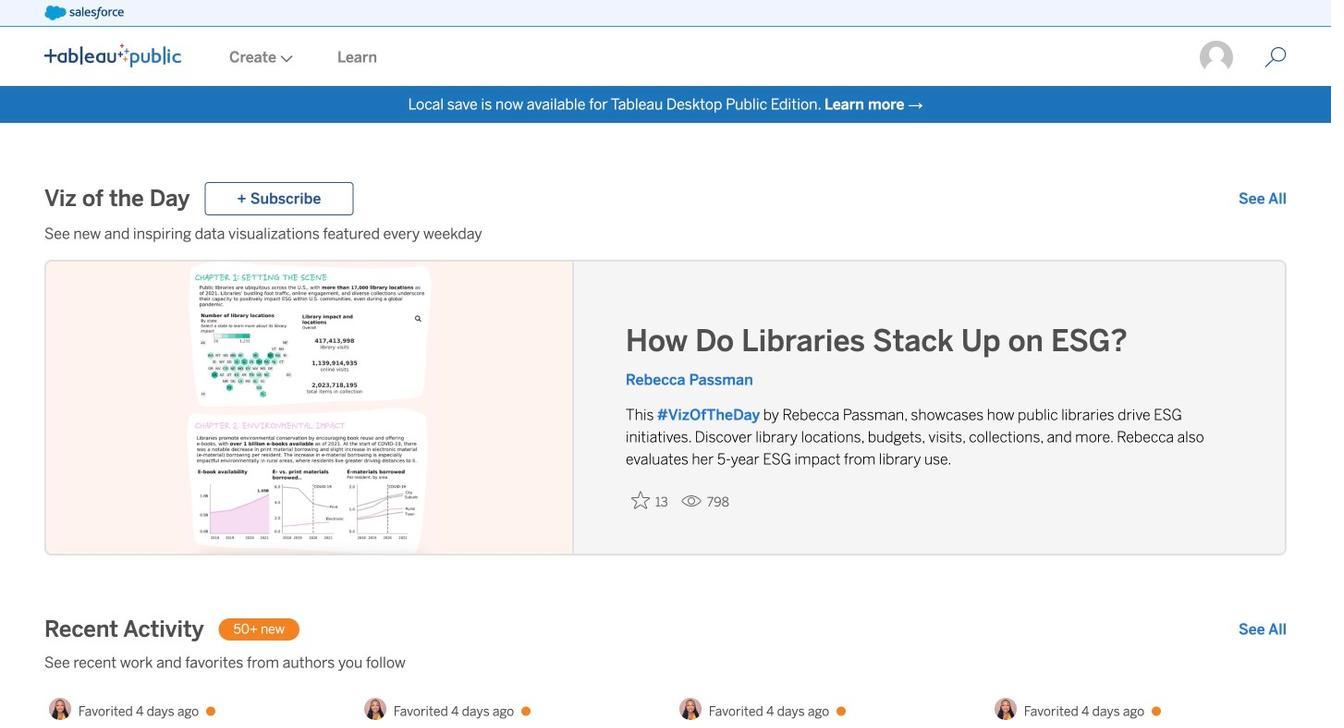 Task type: vqa. For each thing, say whether or not it's contained in the screenshot.
Selected language element
no



Task type: locate. For each thing, give the bounding box(es) containing it.
see recent work and favorites from authors you follow element
[[44, 652, 1287, 674]]

see new and inspiring data visualizations featured every weekday element
[[44, 223, 1287, 245]]

go to search image
[[1243, 46, 1309, 68]]

create image
[[277, 55, 293, 62]]

1 maureen okonkwo image from the left
[[49, 698, 71, 720]]

2 horizontal spatial maureen okonkwo image
[[995, 698, 1017, 720]]

viz of the day heading
[[44, 184, 190, 214]]

maureen okonkwo image
[[49, 698, 71, 720], [680, 698, 702, 720], [995, 698, 1017, 720]]

tableau public viz of the day image
[[46, 260, 574, 556]]

0 horizontal spatial maureen okonkwo image
[[49, 698, 71, 720]]

maureen okonkwo image
[[364, 698, 386, 720]]

Add Favorite button
[[626, 485, 674, 515]]

see all viz of the day element
[[1239, 188, 1287, 210]]

1 horizontal spatial maureen okonkwo image
[[680, 698, 702, 720]]

add favorite image
[[632, 491, 650, 509]]



Task type: describe. For each thing, give the bounding box(es) containing it.
logo image
[[44, 43, 181, 68]]

recent activity heading
[[44, 615, 204, 645]]

t.turtle image
[[1199, 39, 1236, 76]]

2 maureen okonkwo image from the left
[[680, 698, 702, 720]]

3 maureen okonkwo image from the left
[[995, 698, 1017, 720]]

salesforce logo image
[[44, 6, 124, 20]]

see all recent activity element
[[1239, 619, 1287, 641]]



